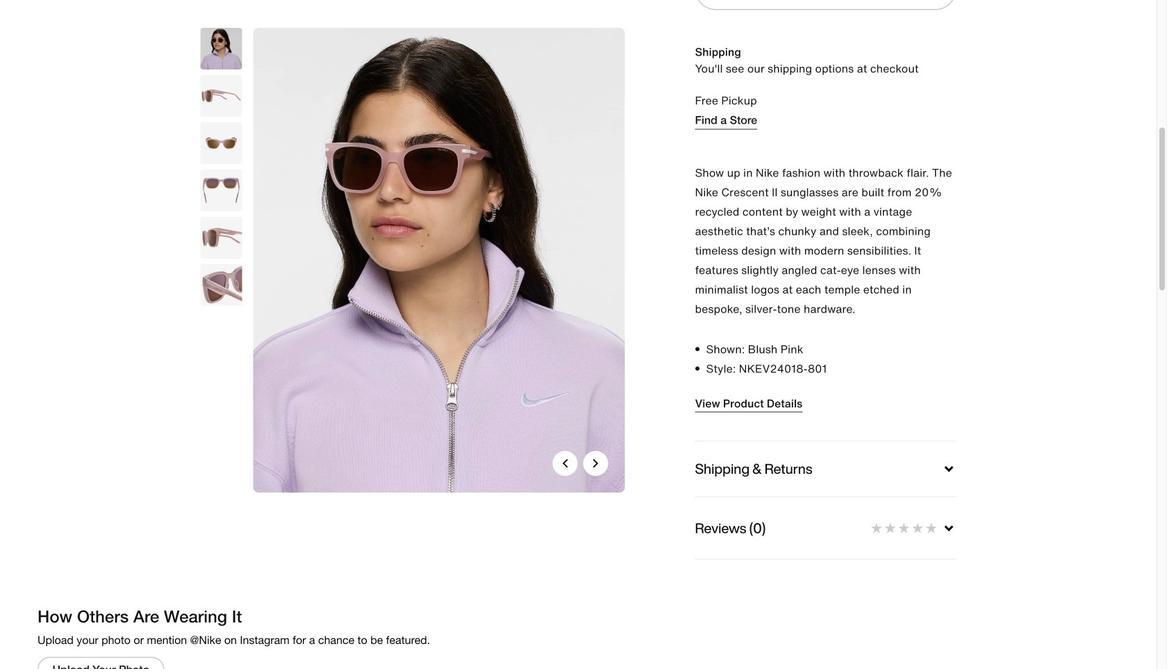 Task type: locate. For each thing, give the bounding box(es) containing it.
menu bar
[[236, 0, 921, 3]]

nike crescent ii sunglasses image
[[201, 28, 242, 70], [253, 28, 625, 493], [201, 75, 242, 117], [201, 122, 242, 164], [201, 170, 242, 211], [201, 217, 242, 259], [201, 264, 242, 306]]



Task type: describe. For each thing, give the bounding box(es) containing it.
previous carousel button image
[[561, 459, 570, 468]]

next carousel button image
[[592, 459, 600, 468]]



Task type: vqa. For each thing, say whether or not it's contained in the screenshot.
Previous carousel button icon
yes



